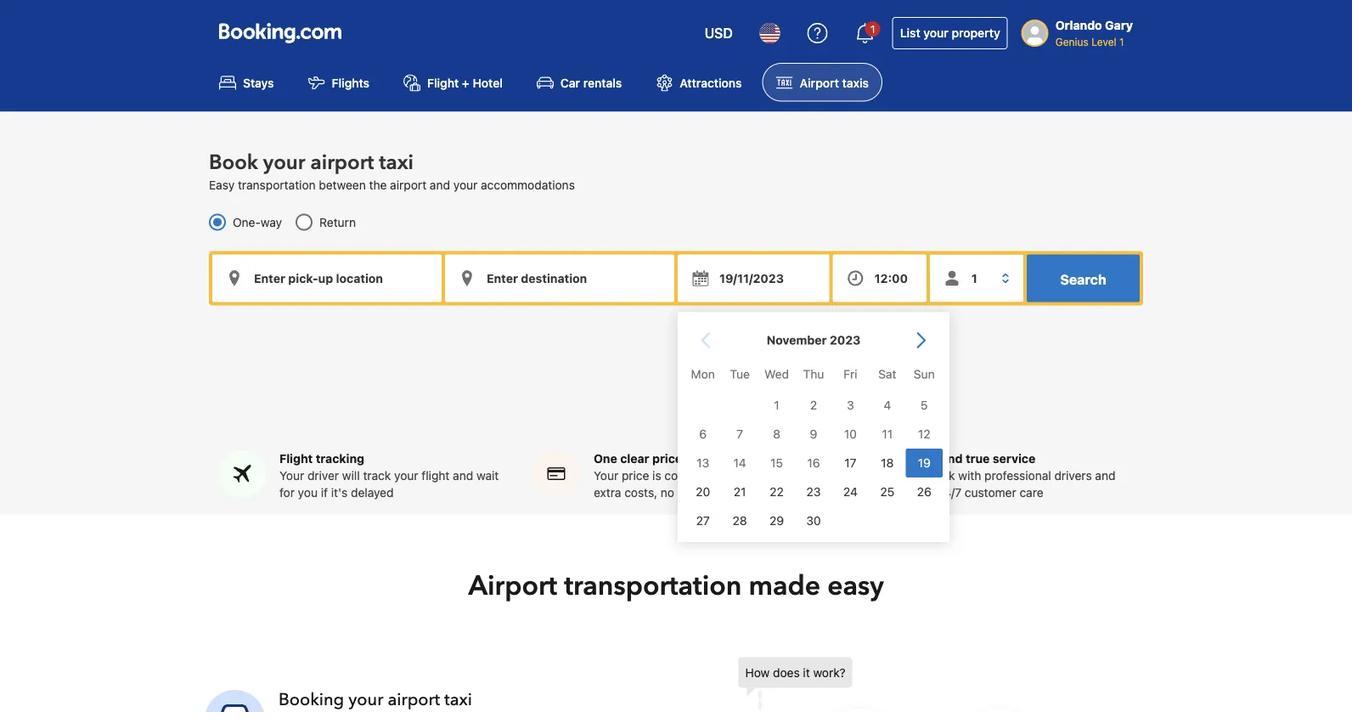 Task type: locate. For each thing, give the bounding box(es) containing it.
0 vertical spatial airport
[[800, 75, 840, 89]]

0 vertical spatial 1
[[871, 23, 876, 35]]

your
[[280, 468, 304, 482], [594, 468, 619, 482]]

0 horizontal spatial flight
[[280, 451, 313, 465]]

24
[[844, 485, 858, 499]]

23 button
[[796, 477, 833, 506]]

booking your airport taxi
[[279, 688, 472, 711]]

and inside book your airport taxi easy transportation between the airport and your accommodations
[[430, 177, 450, 191]]

attractions
[[680, 75, 742, 89]]

27 button
[[685, 506, 722, 535]]

wait
[[477, 468, 499, 482]]

drivers
[[1055, 468, 1093, 482]]

your inside list your property 'link'
[[924, 26, 949, 40]]

search button
[[1027, 254, 1140, 302]]

extra
[[594, 485, 622, 499]]

1 horizontal spatial your
[[594, 468, 619, 482]]

rentals
[[584, 75, 622, 89]]

1 your from the left
[[280, 468, 304, 482]]

1 vertical spatial transportation
[[564, 567, 742, 604]]

20
[[696, 485, 711, 499]]

1 left list
[[871, 23, 876, 35]]

transportation down 27 button
[[564, 567, 742, 604]]

2 your from the left
[[594, 468, 619, 482]]

between
[[319, 177, 366, 191]]

0 horizontal spatial taxi
[[379, 149, 414, 177]]

18 button
[[869, 449, 906, 477]]

you
[[298, 485, 318, 499]]

0 vertical spatial price
[[653, 451, 682, 465]]

and inside flight tracking your driver will track your flight and wait for you if it's delayed
[[453, 468, 474, 482]]

airport for booking
[[388, 688, 440, 711]]

21 button
[[722, 477, 759, 506]]

taxi for book
[[379, 149, 414, 177]]

0 horizontal spatial transportation
[[238, 177, 316, 191]]

how does it work?
[[746, 665, 846, 679]]

and left wait
[[453, 468, 474, 482]]

0 horizontal spatial airport
[[469, 567, 558, 604]]

book
[[209, 149, 258, 177]]

your right book
[[263, 149, 306, 177]]

customer
[[965, 485, 1017, 499]]

booking.com online hotel reservations image
[[219, 23, 342, 43]]

1 vertical spatial price
[[622, 468, 650, 482]]

1 vertical spatial airport
[[390, 177, 427, 191]]

transportation
[[238, 177, 316, 191], [564, 567, 742, 604]]

24 button
[[833, 477, 869, 506]]

1 horizontal spatial no
[[781, 468, 794, 482]]

8
[[773, 427, 781, 441]]

1 horizontal spatial booking airport taxi image
[[739, 657, 1096, 712]]

6
[[700, 427, 707, 441]]

airport
[[311, 149, 374, 177], [390, 177, 427, 191], [388, 688, 440, 711]]

13
[[697, 456, 710, 470]]

book your airport taxi easy transportation between the airport and your accommodations
[[209, 149, 575, 191]]

14
[[734, 456, 747, 470]]

26 button
[[906, 477, 943, 506]]

your right the booking
[[349, 688, 384, 711]]

1 vertical spatial flight
[[280, 451, 313, 465]]

2 vertical spatial 1
[[775, 398, 780, 412]]

with
[[959, 468, 982, 482]]

airport taxis
[[800, 75, 869, 89]]

28
[[733, 514, 748, 528]]

wed
[[765, 367, 790, 381]]

0 vertical spatial airport
[[311, 149, 374, 177]]

4
[[884, 398, 892, 412]]

your right track
[[394, 468, 419, 482]]

easy
[[209, 177, 235, 191]]

1 vertical spatial airport
[[469, 567, 558, 604]]

2 horizontal spatial 1
[[1120, 36, 1125, 48]]

fri
[[844, 367, 858, 381]]

25
[[881, 485, 895, 499]]

care
[[1020, 485, 1044, 499]]

tue
[[730, 367, 750, 381]]

flight + hotel
[[428, 75, 503, 89]]

it's
[[331, 485, 348, 499]]

flight inside flight tracking your driver will track your flight and wait for you if it's delayed
[[280, 451, 313, 465]]

price up 'is'
[[653, 451, 682, 465]]

20 button
[[685, 477, 722, 506]]

1 horizontal spatial 1
[[871, 23, 876, 35]]

no down 'is'
[[661, 485, 675, 499]]

professional
[[985, 468, 1052, 482]]

your inside flight tracking your driver will track your flight and wait for you if it's delayed
[[280, 468, 304, 482]]

12:00 button
[[833, 254, 927, 302]]

1 vertical spatial 1
[[1120, 36, 1125, 48]]

0 vertical spatial flight
[[428, 75, 459, 89]]

1 down gary
[[1120, 36, 1125, 48]]

airport for airport taxis
[[800, 75, 840, 89]]

work?
[[814, 665, 846, 679]]

if
[[321, 485, 328, 499]]

2 vertical spatial airport
[[388, 688, 440, 711]]

no right –
[[781, 468, 794, 482]]

flight for flight + hotel
[[428, 75, 459, 89]]

0 horizontal spatial price
[[622, 468, 650, 482]]

for
[[280, 485, 295, 499]]

genius
[[1056, 36, 1089, 48]]

taxi
[[379, 149, 414, 177], [445, 688, 472, 711]]

your right list
[[924, 26, 949, 40]]

list your property link
[[893, 17, 1008, 49]]

your up for
[[280, 468, 304, 482]]

level
[[1092, 36, 1117, 48]]

required
[[707, 485, 753, 499]]

1 vertical spatial taxi
[[445, 688, 472, 711]]

gary
[[1106, 18, 1134, 32]]

mon
[[691, 367, 715, 381]]

flights
[[332, 75, 370, 89]]

your down one
[[594, 468, 619, 482]]

hotel
[[473, 75, 503, 89]]

Enter pick-up location text field
[[212, 254, 442, 302]]

flight left +
[[428, 75, 459, 89]]

1 horizontal spatial price
[[653, 451, 682, 465]]

flight + hotel link
[[390, 63, 517, 101]]

1 up 8
[[775, 398, 780, 412]]

0 horizontal spatial your
[[280, 468, 304, 482]]

your for book
[[263, 149, 306, 177]]

1 horizontal spatial taxi
[[445, 688, 472, 711]]

1 inside button
[[871, 23, 876, 35]]

transportation up way on the left of page
[[238, 177, 316, 191]]

november
[[767, 333, 827, 347]]

price down clear
[[622, 468, 650, 482]]

30
[[807, 514, 821, 528]]

22
[[770, 485, 784, 499]]

3
[[847, 398, 855, 412]]

confirmed
[[665, 468, 721, 482]]

orlando gary genius level 1
[[1056, 18, 1134, 48]]

0 vertical spatial transportation
[[238, 177, 316, 191]]

1 vertical spatial no
[[661, 485, 675, 499]]

1 horizontal spatial airport
[[800, 75, 840, 89]]

booking airport taxi image
[[739, 657, 1096, 712], [205, 690, 265, 712]]

1 horizontal spatial flight
[[428, 75, 459, 89]]

price
[[653, 451, 682, 465], [622, 468, 650, 482]]

taxi inside book your airport taxi easy transportation between the airport and your accommodations
[[379, 149, 414, 177]]

easy
[[828, 567, 884, 604]]

0 vertical spatial taxi
[[379, 149, 414, 177]]

november 2023
[[767, 333, 861, 347]]

orlando
[[1056, 18, 1103, 32]]

no
[[781, 468, 794, 482], [661, 485, 675, 499]]

0 horizontal spatial 1
[[775, 398, 780, 412]]

1
[[871, 23, 876, 35], [1120, 36, 1125, 48], [775, 398, 780, 412]]

list your property
[[901, 26, 1001, 40]]

flight
[[428, 75, 459, 89], [280, 451, 313, 465]]

airport for airport transportation made easy
[[469, 567, 558, 604]]

your inside flight tracking your driver will track your flight and wait for you if it's delayed
[[394, 468, 419, 482]]

1 inside orlando gary genius level 1
[[1120, 36, 1125, 48]]

flight up the driver
[[280, 451, 313, 465]]

and right the
[[430, 177, 450, 191]]



Task type: describe. For each thing, give the bounding box(es) containing it.
one clear price your price is confirmed up front – no extra costs, no cash required
[[594, 451, 794, 499]]

0 horizontal spatial no
[[661, 485, 675, 499]]

flight for flight tracking your driver will track your flight and wait for you if it's delayed
[[280, 451, 313, 465]]

booking
[[279, 688, 344, 711]]

5
[[921, 398, 928, 412]]

transportation inside book your airport taxi easy transportation between the airport and your accommodations
[[238, 177, 316, 191]]

and up work
[[941, 451, 963, 465]]

we
[[908, 468, 926, 482]]

car rentals
[[561, 75, 622, 89]]

it
[[803, 665, 810, 679]]

track
[[363, 468, 391, 482]]

17 button
[[833, 449, 869, 477]]

return
[[320, 215, 356, 229]]

and right 'drivers'
[[1096, 468, 1116, 482]]

10
[[845, 427, 857, 441]]

your for booking
[[349, 688, 384, 711]]

19 button
[[906, 449, 943, 477]]

cash
[[678, 485, 704, 499]]

0 horizontal spatial booking airport taxi image
[[205, 690, 265, 712]]

one-
[[233, 215, 261, 229]]

thu
[[804, 367, 825, 381]]

stays link
[[206, 63, 288, 101]]

up
[[724, 468, 738, 482]]

taxis
[[843, 75, 869, 89]]

9
[[810, 427, 818, 441]]

airport for book
[[311, 149, 374, 177]]

19/11/2023 button
[[678, 254, 830, 302]]

1 horizontal spatial transportation
[[564, 567, 742, 604]]

1 button
[[845, 13, 886, 54]]

airport taxis link
[[763, 63, 883, 101]]

is
[[653, 468, 662, 482]]

one-way
[[233, 215, 282, 229]]

11
[[883, 427, 893, 441]]

work
[[929, 468, 956, 482]]

car
[[561, 75, 581, 89]]

+
[[462, 75, 470, 89]]

have
[[908, 485, 934, 499]]

21
[[734, 485, 747, 499]]

driver
[[308, 468, 339, 482]]

Enter destination text field
[[445, 254, 675, 302]]

front
[[741, 468, 767, 482]]

one
[[594, 451, 618, 465]]

true
[[966, 451, 990, 465]]

your for list
[[924, 26, 949, 40]]

2023
[[830, 333, 861, 347]]

does
[[773, 665, 800, 679]]

service
[[993, 451, 1036, 465]]

airport transportation made easy
[[469, 567, 884, 604]]

your inside "one clear price your price is confirmed up front – no extra costs, no cash required"
[[594, 468, 619, 482]]

stays
[[243, 75, 274, 89]]

24/7
[[937, 485, 962, 499]]

list
[[901, 26, 921, 40]]

29 button
[[759, 506, 796, 535]]

usd
[[705, 25, 733, 41]]

sun
[[914, 367, 935, 381]]

19
[[918, 456, 931, 470]]

the
[[369, 177, 387, 191]]

16
[[808, 456, 821, 470]]

29
[[770, 514, 784, 528]]

17
[[845, 456, 857, 470]]

22 button
[[759, 477, 796, 506]]

clear
[[621, 451, 650, 465]]

usd button
[[695, 13, 743, 54]]

search
[[1061, 271, 1107, 287]]

0 vertical spatial no
[[781, 468, 794, 482]]

tried
[[908, 451, 938, 465]]

way
[[261, 215, 282, 229]]

28 button
[[722, 506, 759, 535]]

flight
[[422, 468, 450, 482]]

accommodations
[[481, 177, 575, 191]]

12:00
[[875, 271, 908, 285]]

property
[[952, 26, 1001, 40]]

costs,
[[625, 485, 658, 499]]

12
[[919, 427, 931, 441]]

15
[[771, 456, 784, 470]]

taxi for booking
[[445, 688, 472, 711]]

your left accommodations at top
[[454, 177, 478, 191]]

delayed
[[351, 485, 394, 499]]

26
[[918, 485, 932, 499]]



Task type: vqa. For each thing, say whether or not it's contained in the screenshot.
Flight within the Flight tracking Your driver will track your flight and wait for you if it's delayed
yes



